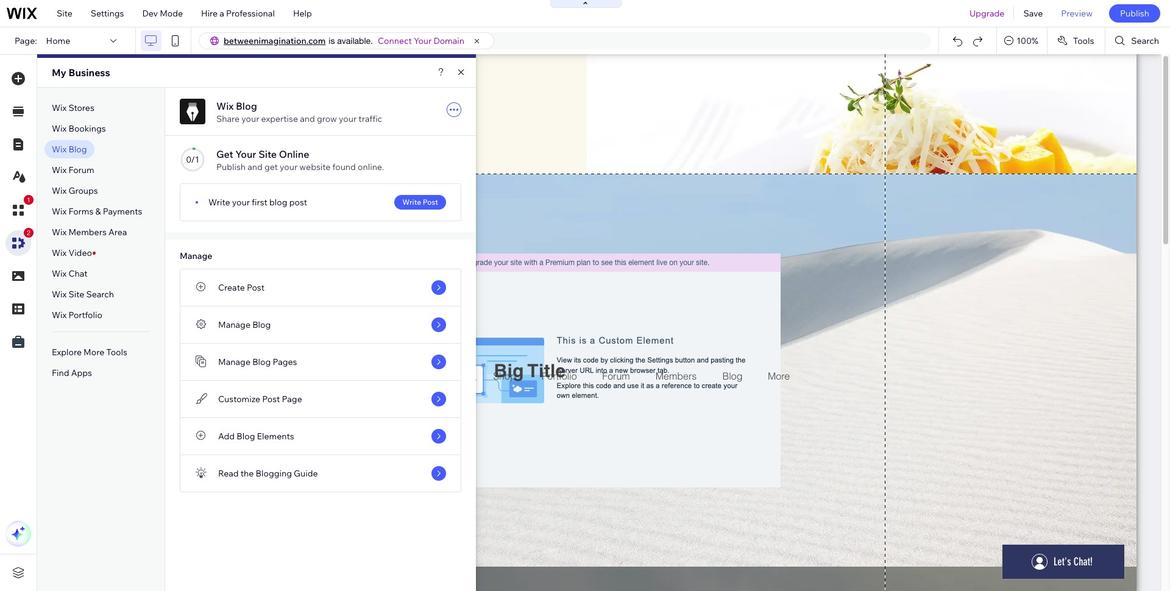 Task type: describe. For each thing, give the bounding box(es) containing it.
your right share at left
[[242, 113, 259, 124]]

grow
[[317, 113, 337, 124]]

wix groups
[[52, 185, 98, 196]]

blog for manage blog
[[253, 320, 271, 331]]

100%
[[1017, 35, 1039, 46]]

0 horizontal spatial tools
[[106, 347, 127, 358]]

preview button
[[1053, 0, 1103, 27]]

your inside the get your site online publish and get your website found online.
[[280, 162, 298, 173]]

add
[[218, 431, 235, 442]]

save button
[[1015, 0, 1053, 27]]

a
[[220, 8, 224, 19]]

&
[[95, 206, 101, 217]]

100% button
[[998, 27, 1048, 54]]

elements
[[257, 431, 294, 442]]

read the blogging guide
[[218, 468, 318, 479]]

create post
[[218, 282, 265, 293]]

blog for manage blog pages
[[253, 357, 271, 368]]

wix forms & payments
[[52, 206, 142, 217]]

pages
[[273, 357, 297, 368]]

post for write
[[423, 198, 438, 207]]

write post button
[[395, 195, 446, 210]]

my business
[[52, 66, 110, 79]]

wix for wix groups
[[52, 185, 67, 196]]

is available. connect your domain
[[329, 35, 465, 46]]

manage for manage blog pages
[[218, 357, 251, 368]]

hire
[[201, 8, 218, 19]]

preview
[[1062, 8, 1093, 19]]

available.
[[337, 36, 373, 46]]

wix for wix blog
[[52, 144, 67, 155]]

video
[[69, 248, 92, 259]]

wix for wix forms & payments
[[52, 206, 67, 217]]

find
[[52, 368, 69, 379]]

publish inside publish button
[[1121, 8, 1150, 19]]

my
[[52, 66, 66, 79]]

blog
[[270, 197, 288, 208]]

your inside the get your site online publish and get your website found online.
[[236, 148, 256, 160]]

traffic
[[359, 113, 382, 124]]

domain
[[434, 35, 465, 46]]

post for customize
[[262, 394, 280, 405]]

1
[[27, 196, 31, 204]]

groups
[[69, 185, 98, 196]]

help
[[293, 8, 312, 19]]

wix for wix forum
[[52, 165, 67, 176]]

publish button
[[1110, 4, 1161, 23]]

wix for wix chat
[[52, 268, 67, 279]]

blog for wix blog share your expertise and grow your traffic
[[236, 100, 257, 112]]

blog for wix blog
[[69, 144, 87, 155]]

manage blog pages
[[218, 357, 297, 368]]

add blog elements
[[218, 431, 294, 442]]

the
[[241, 468, 254, 479]]

wix forum
[[52, 165, 94, 176]]

dev
[[142, 8, 158, 19]]

read
[[218, 468, 239, 479]]

write post
[[403, 198, 438, 207]]

more
[[84, 347, 104, 358]]

wix video
[[52, 248, 92, 259]]

online
[[279, 148, 309, 160]]

your right grow on the left of the page
[[339, 113, 357, 124]]

0 vertical spatial your
[[414, 35, 432, 46]]

first
[[252, 197, 268, 208]]

forum
[[69, 165, 94, 176]]

explore
[[52, 347, 82, 358]]

stores
[[69, 102, 94, 113]]

0/1
[[186, 154, 199, 165]]

wix stores
[[52, 102, 94, 113]]

post
[[289, 197, 307, 208]]

bookings
[[69, 123, 106, 134]]

page
[[282, 394, 302, 405]]

mode
[[160, 8, 183, 19]]

find apps
[[52, 368, 92, 379]]



Task type: locate. For each thing, give the bounding box(es) containing it.
tools right more
[[106, 347, 127, 358]]

get
[[265, 162, 278, 173]]

betweenimagination.com
[[224, 35, 326, 46]]

tools inside button
[[1074, 35, 1095, 46]]

online.
[[358, 162, 384, 173]]

0 vertical spatial site
[[57, 8, 72, 19]]

and
[[300, 113, 315, 124], [248, 162, 263, 173]]

and for blog
[[300, 113, 315, 124]]

wix site search
[[52, 289, 114, 300]]

1 vertical spatial post
[[247, 282, 265, 293]]

explore more tools
[[52, 347, 127, 358]]

1 horizontal spatial publish
[[1121, 8, 1150, 19]]

found
[[333, 162, 356, 173]]

portfolio
[[69, 310, 102, 321]]

your
[[414, 35, 432, 46], [236, 148, 256, 160]]

wix bookings
[[52, 123, 106, 134]]

wix up wix blog
[[52, 123, 67, 134]]

upgrade
[[970, 8, 1005, 19]]

0 horizontal spatial search
[[86, 289, 114, 300]]

publish
[[1121, 8, 1150, 19], [216, 162, 246, 173]]

1 vertical spatial and
[[248, 162, 263, 173]]

1 vertical spatial site
[[259, 148, 277, 160]]

1 vertical spatial your
[[236, 148, 256, 160]]

wix for wix portfolio
[[52, 310, 67, 321]]

wix left forum
[[52, 165, 67, 176]]

and inside wix blog share your expertise and grow your traffic
[[300, 113, 315, 124]]

home
[[46, 35, 70, 46]]

apps
[[71, 368, 92, 379]]

write
[[209, 197, 230, 208], [403, 198, 421, 207]]

your
[[242, 113, 259, 124], [339, 113, 357, 124], [280, 162, 298, 173], [232, 197, 250, 208]]

and inside the get your site online publish and get your website found online.
[[248, 162, 263, 173]]

search button
[[1106, 27, 1171, 54]]

0 vertical spatial manage
[[180, 251, 212, 262]]

blog down wix bookings
[[69, 144, 87, 155]]

and for your
[[248, 162, 263, 173]]

wix inside wix blog share your expertise and grow your traffic
[[216, 100, 234, 112]]

dev mode
[[142, 8, 183, 19]]

wix blog share your expertise and grow your traffic
[[216, 100, 382, 124]]

save
[[1024, 8, 1044, 19]]

tools down preview button
[[1074, 35, 1095, 46]]

wix for wix blog share your expertise and grow your traffic
[[216, 100, 234, 112]]

wix up wix video
[[52, 227, 67, 238]]

site inside the get your site online publish and get your website found online.
[[259, 148, 277, 160]]

expertise
[[261, 113, 298, 124]]

and left get
[[248, 162, 263, 173]]

0 vertical spatial tools
[[1074, 35, 1095, 46]]

write inside button
[[403, 198, 421, 207]]

wix members area
[[52, 227, 127, 238]]

wix left forms
[[52, 206, 67, 217]]

get your site online publish and get your website found online.
[[216, 148, 384, 173]]

search inside button
[[1132, 35, 1160, 46]]

publish up search button
[[1121, 8, 1150, 19]]

get
[[216, 148, 233, 160]]

customize post page
[[218, 394, 302, 405]]

wix for wix members area
[[52, 227, 67, 238]]

1 vertical spatial manage
[[218, 320, 251, 331]]

0 vertical spatial publish
[[1121, 8, 1150, 19]]

manage for manage
[[180, 251, 212, 262]]

settings
[[91, 8, 124, 19]]

2 vertical spatial post
[[262, 394, 280, 405]]

site up get
[[259, 148, 277, 160]]

search down publish button
[[1132, 35, 1160, 46]]

wix blog image
[[180, 99, 206, 124]]

wix down wix chat
[[52, 289, 67, 300]]

search up "portfolio"
[[86, 289, 114, 300]]

publish inside the get your site online publish and get your website found online.
[[216, 162, 246, 173]]

customize
[[218, 394, 260, 405]]

0 horizontal spatial publish
[[216, 162, 246, 173]]

blog right add
[[237, 431, 255, 442]]

1 horizontal spatial tools
[[1074, 35, 1095, 46]]

blog
[[236, 100, 257, 112], [69, 144, 87, 155], [253, 320, 271, 331], [253, 357, 271, 368], [237, 431, 255, 442]]

0 horizontal spatial and
[[248, 162, 263, 173]]

site up wix portfolio
[[69, 289, 84, 300]]

publish down get
[[216, 162, 246, 173]]

wix
[[216, 100, 234, 112], [52, 102, 67, 113], [52, 123, 67, 134], [52, 144, 67, 155], [52, 165, 67, 176], [52, 185, 67, 196], [52, 206, 67, 217], [52, 227, 67, 238], [52, 248, 67, 259], [52, 268, 67, 279], [52, 289, 67, 300], [52, 310, 67, 321]]

payments
[[103, 206, 142, 217]]

wix left video
[[52, 248, 67, 259]]

wix left stores
[[52, 102, 67, 113]]

1 horizontal spatial your
[[414, 35, 432, 46]]

and left grow on the left of the page
[[300, 113, 315, 124]]

2 vertical spatial manage
[[218, 357, 251, 368]]

blog left the pages
[[253, 357, 271, 368]]

1 vertical spatial publish
[[216, 162, 246, 173]]

wix for wix site search
[[52, 289, 67, 300]]

2 button
[[5, 228, 34, 256]]

2
[[27, 229, 31, 237]]

write for write post
[[403, 198, 421, 207]]

share
[[216, 113, 240, 124]]

members
[[69, 227, 107, 238]]

wix chat
[[52, 268, 88, 279]]

1 horizontal spatial write
[[403, 198, 421, 207]]

your left 'domain'
[[414, 35, 432, 46]]

0/1 progress bar
[[180, 147, 206, 173]]

wix left chat in the top of the page
[[52, 268, 67, 279]]

hire a professional
[[201, 8, 275, 19]]

wix left "portfolio"
[[52, 310, 67, 321]]

blog up share at left
[[236, 100, 257, 112]]

0 vertical spatial search
[[1132, 35, 1160, 46]]

connect
[[378, 35, 412, 46]]

forms
[[69, 206, 94, 217]]

guide
[[294, 468, 318, 479]]

area
[[109, 227, 127, 238]]

your down online
[[280, 162, 298, 173]]

0 vertical spatial and
[[300, 113, 315, 124]]

manage
[[180, 251, 212, 262], [218, 320, 251, 331], [218, 357, 251, 368]]

blog up "manage blog pages" at left bottom
[[253, 320, 271, 331]]

wix for wix bookings
[[52, 123, 67, 134]]

website
[[300, 162, 331, 173]]

write for write your first blog post
[[209, 197, 230, 208]]

manage for manage blog
[[218, 320, 251, 331]]

wix for wix stores
[[52, 102, 67, 113]]

1 horizontal spatial and
[[300, 113, 315, 124]]

1 horizontal spatial search
[[1132, 35, 1160, 46]]

write your first blog post
[[209, 197, 307, 208]]

wix blog
[[52, 144, 87, 155]]

your right get
[[236, 148, 256, 160]]

search
[[1132, 35, 1160, 46], [86, 289, 114, 300]]

professional
[[226, 8, 275, 19]]

0 vertical spatial post
[[423, 198, 438, 207]]

wix for wix video
[[52, 248, 67, 259]]

your left first
[[232, 197, 250, 208]]

wix left groups
[[52, 185, 67, 196]]

create
[[218, 282, 245, 293]]

blog for add blog elements
[[237, 431, 255, 442]]

1 button
[[5, 195, 34, 223]]

0 horizontal spatial write
[[209, 197, 230, 208]]

2 vertical spatial site
[[69, 289, 84, 300]]

wix up share at left
[[216, 100, 234, 112]]

post
[[423, 198, 438, 207], [247, 282, 265, 293], [262, 394, 280, 405]]

wix up wix forum
[[52, 144, 67, 155]]

blogging
[[256, 468, 292, 479]]

site
[[57, 8, 72, 19], [259, 148, 277, 160], [69, 289, 84, 300]]

tools button
[[1048, 27, 1106, 54]]

chat
[[69, 268, 88, 279]]

1 vertical spatial tools
[[106, 347, 127, 358]]

1 vertical spatial search
[[86, 289, 114, 300]]

0 horizontal spatial your
[[236, 148, 256, 160]]

wix portfolio
[[52, 310, 102, 321]]

post for create
[[247, 282, 265, 293]]

blog inside wix blog share your expertise and grow your traffic
[[236, 100, 257, 112]]

manage blog
[[218, 320, 271, 331]]

post inside button
[[423, 198, 438, 207]]

is
[[329, 36, 335, 46]]

site up home
[[57, 8, 72, 19]]

business
[[69, 66, 110, 79]]



Task type: vqa. For each thing, say whether or not it's contained in the screenshot.
Manage corresponding to Manage Blog Pages
yes



